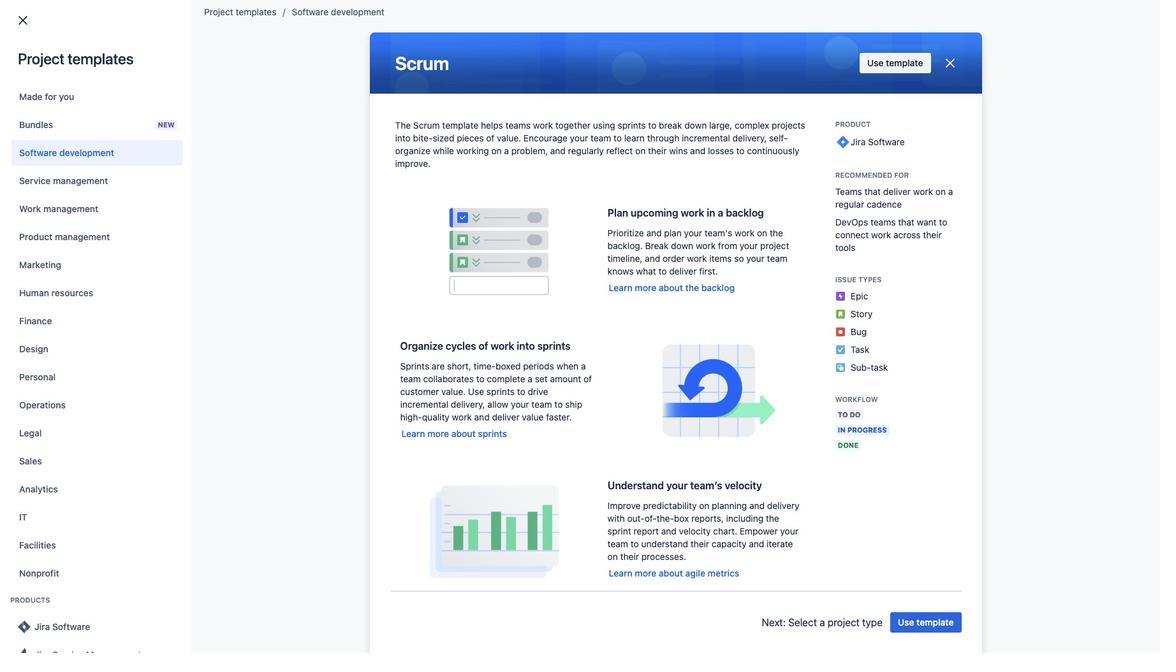 Task type: describe. For each thing, give the bounding box(es) containing it.
more for more templates
[[947, 155, 968, 166]]

to inside hover to preview a template for your next project
[[973, 72, 982, 83]]

break
[[645, 241, 669, 252]]

team's
[[705, 228, 733, 239]]

service management button
[[11, 168, 182, 194]]

and down the break
[[645, 254, 660, 264]]

Search field
[[918, 7, 1046, 28]]

personal
[[19, 372, 56, 383]]

choose
[[185, 94, 216, 105]]

order
[[663, 254, 685, 264]]

the-
[[657, 514, 674, 524]]

team inside prioritize and plan your team's work on the backlog. break down work from your project timeline, and order work items so your team knows what to deliver first. learn more about the backlog
[[767, 254, 788, 264]]

jira service management image
[[17, 648, 32, 654]]

customer
[[400, 387, 439, 398]]

the
[[395, 120, 411, 131]]

next
[[1099, 72, 1117, 83]]

work inside the "sprints are short, time-boxed periods when a team collaborates to complete a set amount of customer value. use sprints to drive incremental delivery, allow your team to ship high-quality work and deliver value faster. learn more about sprints"
[[452, 412, 472, 423]]

the inside improve predictability on planning and delivery with out-of-the-box reports, including the sprint report and velocity chart. empower your team to understand their capacity and iterate on their processes. learn more about agile metrics
[[766, 514, 779, 524]]

and down empower
[[749, 539, 764, 550]]

using
[[593, 120, 615, 131]]

capture
[[977, 127, 1006, 137]]

time-
[[474, 361, 496, 372]]

your inside the scrum template helps teams work together using sprints to break down large, complex projects into bite-sized pieces of value. encourage your team to learn through incremental delivery, self- organize while working on a problem, and regularly reflect on their wins and losses to continuously improve.
[[570, 133, 588, 144]]

software development button
[[11, 140, 182, 166]]

1 vertical spatial project
[[18, 50, 64, 68]]

project inside button
[[806, 55, 836, 66]]

template inside the scrum template helps teams work together using sprints to break down large, complex projects into bite-sized pieces of value. encourage your team to learn through incremental delivery, self- organize while working on a problem, and regularly reflect on their wins and losses to continuously improve.
[[442, 120, 479, 131]]

learn more about the backlog button
[[608, 278, 736, 299]]

create
[[776, 55, 804, 66]]

1 vertical spatial use template
[[898, 617, 954, 628]]

capacity
[[712, 539, 747, 550]]

teams inside devops teams that want to connect work across their tools
[[871, 217, 896, 228]]

to do
[[838, 411, 861, 419]]

of inside the scrum template helps teams work together using sprints to break down large, complex projects into bite-sized pieces of value. encourage your team to learn through incremental delivery, self- organize while working on a problem, and regularly reflect on their wins and losses to continuously improve.
[[486, 133, 495, 144]]

1 vertical spatial use template button
[[890, 613, 962, 633]]

sprints are short, time-boxed periods when a team collaborates to complete a set amount of customer value. use sprints to drive incremental delivery, allow your team to ship high-quality work and deliver value faster. learn more about sprints
[[400, 361, 592, 440]]

work up first.
[[687, 254, 707, 264]]

0 vertical spatial scrum
[[395, 52, 449, 74]]

nova project
[[75, 277, 128, 287]]

star nova project image
[[30, 276, 45, 291]]

prioritize
[[608, 228, 644, 239]]

bundles
[[19, 119, 53, 130]]

a left 'set'
[[528, 374, 533, 385]]

on down the sprint
[[608, 552, 618, 563]]

marketing button
[[11, 253, 182, 278]]

more inside improve predictability on planning and delivery with out-of-the-box reports, including the sprint report and velocity chart. empower your team to understand their capacity and iterate on their processes. learn more about agile metrics
[[635, 569, 657, 579]]

facilities
[[19, 540, 56, 551]]

to down time-
[[476, 374, 485, 385]]

0 vertical spatial velocity
[[725, 480, 762, 492]]

and down encourage
[[550, 145, 566, 156]]

and inside the "sprints are short, time-boxed periods when a team collaborates to complete a set amount of customer value. use sprints to drive incremental delivery, allow your team to ship high-quality work and deliver value faster. learn more about sprints"
[[474, 412, 490, 423]]

more for more actions
[[845, 128, 867, 139]]

product for product management
[[19, 232, 53, 242]]

improve.
[[395, 158, 431, 169]]

work requests capture and prioritize work
[[977, 115, 1075, 137]]

on down the learn
[[635, 145, 646, 156]]

more inside the "sprints are short, time-boxed periods when a team collaborates to complete a set amount of customer value. use sprints to drive incremental delivery, allow your team to ship high-quality work and deliver value faster. learn more about sprints"
[[428, 429, 449, 440]]

value. inside the "sprints are short, time-boxed periods when a team collaborates to complete a set amount of customer value. use sprints to drive incremental delivery, allow your team to ship high-quality work and deliver value faster. learn more about sprints"
[[442, 387, 466, 398]]

progress
[[848, 426, 887, 434]]

team down sprints
[[400, 374, 421, 385]]

delivery
[[767, 501, 800, 512]]

sprints inside the scrum template helps teams work together using sprints to break down large, complex projects into bite-sized pieces of value. encourage your team to learn through incremental delivery, self- organize while working on a problem, and regularly reflect on their wins and losses to continuously improve.
[[618, 120, 646, 131]]

development for software development 'link'
[[331, 6, 385, 17]]

1 vertical spatial templates
[[68, 50, 134, 68]]

analytics button
[[11, 477, 182, 503]]

timeline,
[[608, 254, 643, 264]]

a inside the scrum template helps teams work together using sprints to break down large, complex projects into bite-sized pieces of value. encourage your team to learn through incremental delivery, self- organize while working on a problem, and regularly reflect on their wins and losses to continuously improve.
[[504, 145, 509, 156]]

reflect
[[606, 145, 633, 156]]

development for "software development" button
[[59, 147, 114, 158]]

work up from
[[735, 228, 755, 239]]

wins
[[669, 145, 688, 156]]

and down the the-
[[661, 526, 677, 537]]

work down team's
[[696, 241, 716, 252]]

management for service management
[[53, 175, 108, 186]]

team-managed business
[[343, 155, 446, 166]]

devops teams that want to connect work across their tools
[[836, 217, 948, 253]]

templates for project templates link
[[236, 6, 277, 17]]

software inside 'link'
[[292, 6, 329, 17]]

requests
[[1001, 115, 1037, 126]]

helps
[[481, 120, 503, 131]]

and right the wins
[[690, 145, 706, 156]]

primary element
[[8, 0, 908, 35]]

1 vertical spatial the
[[685, 283, 699, 294]]

made for you button
[[11, 84, 182, 110]]

when
[[557, 361, 579, 372]]

use for the topmost use template button
[[867, 57, 884, 68]]

software for the star goodmorning icon at the left
[[410, 186, 445, 196]]

product for product discovery
[[343, 247, 375, 258]]

product management button
[[11, 225, 182, 250]]

jira service management image
[[17, 648, 32, 654]]

work up boxed
[[491, 341, 514, 352]]

and up including
[[750, 501, 765, 512]]

delivery, inside the "sprints are short, time-boxed periods when a team collaborates to complete a set amount of customer value. use sprints to drive incremental delivery, allow your team to ship high-quality work and deliver value faster. learn more about sprints"
[[451, 400, 485, 410]]

on right working
[[491, 145, 502, 156]]

your up so
[[740, 241, 758, 252]]

about inside improve predictability on planning and delivery with out-of-the-box reports, including the sprint report and velocity chart. empower your team to understand their capacity and iterate on their processes. learn more about agile metrics
[[659, 569, 683, 579]]

your inside hover to preview a template for your next project
[[1078, 72, 1097, 83]]

for for made for you
[[45, 91, 57, 102]]

faster.
[[546, 412, 572, 423]]

first.
[[699, 266, 718, 277]]

on inside prioritize and plan your team's work on the backlog. break down work from your project timeline, and order work items so your team knows what to deliver first. learn more about the backlog
[[757, 228, 768, 239]]

prioritize and plan your team's work on the backlog. break down work from your project timeline, and order work items so your team knows what to deliver first. learn more about the backlog
[[608, 228, 789, 294]]

learn inside improve predictability on planning and delivery with out-of-the-box reports, including the sprint report and velocity chart. empower your team to understand their capacity and iterate on their processes. learn more about agile metrics
[[609, 569, 633, 579]]

incremental inside the "sprints are short, time-boxed periods when a team collaborates to complete a set amount of customer value. use sprints to drive incremental delivery, allow your team to ship high-quality work and deliver value faster. learn more about sprints"
[[400, 400, 449, 410]]

sized
[[433, 133, 454, 144]]

on up the reports,
[[699, 501, 710, 512]]

want
[[917, 217, 937, 228]]

that inside devops teams that want to connect work across their tools
[[898, 217, 915, 228]]

Search Projects text field
[[27, 91, 152, 108]]

for for recommended for
[[894, 171, 909, 179]]

3 team- from the top
[[343, 216, 369, 227]]

to inside "link"
[[89, 154, 98, 165]]

understand your team's velocity
[[608, 480, 762, 492]]

your right so
[[747, 254, 765, 264]]

management for work management
[[43, 203, 98, 214]]

on inside teams that deliver work on a regular cadence
[[936, 186, 946, 197]]

go
[[75, 154, 87, 165]]

learn more about sprints button
[[400, 424, 508, 445]]

star go to market sample image
[[30, 153, 45, 168]]

work left in
[[681, 208, 704, 219]]

done
[[838, 441, 859, 450]]

empower
[[740, 526, 778, 537]]

1 horizontal spatial templates
[[947, 57, 990, 65]]

team's
[[690, 480, 722, 492]]

service
[[19, 175, 51, 186]]

story
[[851, 309, 873, 320]]

a right when
[[581, 361, 586, 372]]

through
[[647, 133, 680, 144]]

a right in
[[718, 208, 724, 219]]

problem,
[[511, 145, 548, 156]]

chart.
[[713, 526, 737, 537]]

in
[[707, 208, 715, 219]]

their down the reports,
[[691, 539, 709, 550]]

to inside devops teams that want to connect work across their tools
[[939, 217, 948, 228]]

what
[[636, 266, 656, 277]]

high-
[[400, 412, 422, 423]]

work inside teams that deliver work on a regular cadence
[[913, 186, 933, 197]]

about inside prioritize and plan your team's work on the backlog. break down work from your project timeline, and order work items so your team knows what to deliver first. learn more about the backlog
[[659, 283, 683, 294]]

sprints down the allow
[[478, 429, 507, 440]]

deliver inside prioritize and plan your team's work on the backlog. break down work from your project timeline, and order work items so your team knows what to deliver first. learn more about the backlog
[[669, 266, 697, 277]]

personal button
[[11, 365, 182, 390]]

your right plan
[[684, 228, 702, 239]]

project inside prioritize and plan your team's work on the backlog. break down work from your project timeline, and order work items so your team knows what to deliver first. learn more about the backlog
[[760, 241, 789, 252]]

learn more about agile metrics button
[[608, 564, 741, 584]]

sprints
[[400, 361, 429, 372]]

1 horizontal spatial jira software
[[851, 137, 905, 147]]

organize cycles of work into sprints
[[400, 341, 571, 352]]

project templates link
[[204, 4, 277, 20]]

team inside improve predictability on planning and delivery with out-of-the-box reports, including the sprint report and velocity chart. empower your team to understand their capacity and iterate on their processes. learn more about agile metrics
[[608, 539, 628, 550]]

velocity inside improve predictability on planning and delivery with out-of-the-box reports, including the sprint report and velocity chart. empower your team to understand their capacity and iterate on their processes. learn more about agile metrics
[[679, 526, 711, 537]]

template right type
[[917, 617, 954, 628]]

types
[[859, 276, 882, 284]]

2 horizontal spatial jira
[[851, 137, 866, 147]]

project left type
[[828, 617, 860, 629]]

together
[[556, 120, 591, 131]]

team-managed software for the star goodmorning icon at the left
[[343, 186, 445, 196]]

jira software image
[[836, 135, 851, 150]]

preview
[[984, 72, 1016, 83]]

continuously
[[747, 145, 800, 156]]

project inside hover to preview a template for your next project
[[947, 85, 976, 96]]

team- for goodmorning
[[343, 186, 369, 196]]

more inside prioritize and plan your team's work on the backlog. break down work from your project timeline, and order work items so your team knows what to deliver first. learn more about the backlog
[[635, 283, 657, 294]]

use for use template button to the bottom
[[898, 617, 914, 628]]

jira software button
[[11, 615, 182, 640]]

incremental inside the scrum template helps teams work together using sprints to break down large, complex projects into bite-sized pieces of value. encourage your team to learn through incremental delivery, self- organize while working on a problem, and regularly reflect on their wins and losses to continuously improve.
[[682, 133, 730, 144]]

allow
[[488, 400, 509, 410]]

work inside devops teams that want to connect work across their tools
[[871, 230, 891, 240]]

products
[[236, 94, 273, 105]]

scrum inside the scrum template helps teams work together using sprints to break down large, complex projects into bite-sized pieces of value. encourage your team to learn through incremental delivery, self- organize while working on a problem, and regularly reflect on their wins and losses to continuously improve.
[[413, 120, 440, 131]]

finance button
[[11, 309, 182, 334]]

software development for software development 'link'
[[292, 6, 385, 17]]

that inside teams that deliver work on a regular cadence
[[865, 186, 881, 197]]

0 vertical spatial backlog
[[726, 208, 764, 219]]

name button
[[50, 127, 97, 141]]

about inside the "sprints are short, time-boxed periods when a team collaborates to complete a set amount of customer value. use sprints to drive incremental delivery, allow your team to ship high-quality work and deliver value faster. learn more about sprints"
[[451, 429, 476, 440]]

in
[[838, 426, 846, 434]]

jira software inside 'button'
[[34, 622, 90, 633]]

upcoming
[[631, 208, 678, 219]]

1 vertical spatial of
[[479, 341, 488, 352]]

software inside 'button'
[[52, 622, 90, 633]]

issue types
[[836, 276, 882, 284]]

to inside prioritize and plan your team's work on the backlog. break down work from your project timeline, and order work items so your team knows what to deliver first. learn more about the backlog
[[659, 266, 667, 277]]

to up faster.
[[555, 400, 563, 410]]

0 horizontal spatial project templates
[[18, 50, 134, 68]]

you
[[59, 91, 74, 102]]

previous image
[[28, 348, 43, 363]]

down inside prioritize and plan your team's work on the backlog. break down work from your project timeline, and order work items so your team knows what to deliver first. learn more about the backlog
[[671, 241, 694, 252]]

templates button
[[846, 51, 905, 71]]

1 horizontal spatial project
[[99, 277, 128, 287]]

a right 'select'
[[820, 617, 825, 629]]

cycles
[[446, 341, 476, 352]]

complete
[[487, 374, 525, 385]]



Task type: locate. For each thing, give the bounding box(es) containing it.
4 managed from the top
[[369, 277, 407, 288]]

1 vertical spatial about
[[451, 429, 476, 440]]

1 vertical spatial velocity
[[679, 526, 711, 537]]

recommended for
[[836, 171, 909, 179]]

software inside button
[[19, 147, 57, 158]]

improve predictability on planning and delivery with out-of-the-box reports, including the sprint report and velocity chart. empower your team to understand their capacity and iterate on their processes. learn more about agile metrics
[[608, 501, 800, 579]]

that up across
[[898, 217, 915, 228]]

1 horizontal spatial development
[[331, 6, 385, 17]]

use template button right type
[[890, 613, 962, 633]]

1 vertical spatial scrum
[[413, 120, 440, 131]]

jira software image for "jira software" 'button'
[[17, 620, 32, 635]]

2 vertical spatial deliver
[[492, 412, 520, 423]]

template left close icon
[[886, 57, 923, 68]]

work down the star goodmorning icon at the left
[[19, 203, 41, 214]]

group
[[768, 51, 905, 71]]

2 team- from the top
[[343, 186, 369, 196]]

deliver down the allow
[[492, 412, 520, 423]]

0 vertical spatial jira
[[219, 94, 234, 105]]

more down processes.
[[635, 569, 657, 579]]

template right preview
[[1026, 72, 1062, 83]]

0 vertical spatial project
[[204, 6, 233, 17]]

delivery, down complex
[[733, 133, 767, 144]]

use inside the "sprints are short, time-boxed periods when a team collaborates to complete a set amount of customer value. use sprints to drive incremental delivery, allow your team to ship high-quality work and deliver value faster. learn more about sprints"
[[468, 387, 484, 398]]

1 vertical spatial value.
[[442, 387, 466, 398]]

delivery,
[[733, 133, 767, 144], [451, 400, 485, 410]]

close image
[[943, 55, 958, 71]]

to inside improve predictability on planning and delivery with out-of-the-box reports, including the sprint report and velocity chart. empower your team to understand their capacity and iterate on their processes. learn more about agile metrics
[[631, 539, 639, 550]]

management down the go
[[53, 175, 108, 186]]

1 horizontal spatial jira
[[219, 94, 234, 105]]

learn
[[609, 283, 633, 294], [402, 429, 425, 440], [609, 569, 633, 579]]

team-managed software
[[343, 186, 445, 196], [343, 216, 445, 227], [343, 277, 445, 288], [343, 308, 445, 319]]

jira left the actions
[[851, 137, 866, 147]]

to right what
[[659, 266, 667, 277]]

2 horizontal spatial project
[[204, 6, 233, 17]]

2 horizontal spatial use
[[898, 617, 914, 628]]

organize
[[400, 341, 443, 352]]

deliver down order
[[669, 266, 697, 277]]

regularly
[[568, 145, 604, 156]]

1 vertical spatial backlog
[[702, 283, 735, 294]]

deliver inside the "sprints are short, time-boxed periods when a team collaborates to complete a set amount of customer value. use sprints to drive incremental delivery, allow your team to ship high-quality work and deliver value faster. learn more about sprints"
[[492, 412, 520, 423]]

group containing create project
[[768, 51, 905, 71]]

team
[[591, 133, 611, 144], [767, 254, 788, 264], [400, 374, 421, 385], [532, 400, 552, 410], [608, 539, 628, 550]]

0 vertical spatial into
[[395, 133, 411, 144]]

work management
[[19, 203, 98, 214]]

0 vertical spatial the
[[770, 228, 783, 239]]

are
[[432, 361, 445, 372]]

2 vertical spatial about
[[659, 569, 683, 579]]

0 vertical spatial use template button
[[860, 53, 931, 73]]

to right want at right top
[[939, 217, 948, 228]]

0 vertical spatial of
[[486, 133, 495, 144]]

value. down helps
[[497, 133, 521, 144]]

1 vertical spatial down
[[671, 241, 694, 252]]

4 team-managed software from the top
[[343, 308, 445, 319]]

report
[[634, 526, 659, 537]]

agile
[[685, 569, 706, 579]]

work up want at right top
[[913, 186, 933, 197]]

human
[[19, 288, 49, 299]]

2 vertical spatial templates
[[971, 155, 1012, 166]]

back to projects image
[[15, 13, 31, 28]]

0 horizontal spatial work
[[19, 203, 41, 214]]

management inside work management button
[[43, 203, 98, 214]]

made for you
[[19, 91, 74, 102]]

work up encourage
[[533, 120, 553, 131]]

your
[[1078, 72, 1097, 83], [570, 133, 588, 144], [684, 228, 702, 239], [740, 241, 758, 252], [747, 254, 765, 264], [511, 400, 529, 410], [666, 480, 688, 492], [780, 526, 799, 537]]

0 vertical spatial development
[[331, 6, 385, 17]]

boxed
[[496, 361, 521, 372]]

1 vertical spatial teams
[[871, 217, 896, 228]]

team-managed software down 'team-managed business'
[[343, 186, 445, 196]]

for inside made for you "button"
[[45, 91, 57, 102]]

0 horizontal spatial value.
[[442, 387, 466, 398]]

0 vertical spatial incremental
[[682, 133, 730, 144]]

software development inside button
[[19, 147, 114, 158]]

0 vertical spatial product
[[836, 120, 871, 128]]

market
[[100, 154, 129, 165]]

work inside work requests capture and prioritize work
[[1058, 127, 1075, 137]]

from
[[718, 241, 737, 252]]

of inside the "sprints are short, time-boxed periods when a team collaborates to complete a set amount of customer value. use sprints to drive incremental delivery, allow your team to ship high-quality work and deliver value faster. learn more about sprints"
[[584, 374, 592, 385]]

0 horizontal spatial that
[[865, 186, 881, 197]]

on up want at right top
[[936, 186, 946, 197]]

so
[[734, 254, 744, 264]]

1 horizontal spatial project templates
[[204, 6, 277, 17]]

of right amount
[[584, 374, 592, 385]]

0 vertical spatial deliver
[[883, 186, 911, 197]]

a inside hover to preview a template for your next project
[[1019, 72, 1024, 83]]

0 horizontal spatial more
[[845, 128, 867, 139]]

on right team's
[[757, 228, 768, 239]]

choose jira products
[[185, 94, 273, 105]]

their down the sprint
[[620, 552, 639, 563]]

their down through
[[648, 145, 667, 156]]

deliver inside teams that deliver work on a regular cadence
[[883, 186, 911, 197]]

to down 'report'
[[631, 539, 639, 550]]

1 team- from the top
[[343, 155, 369, 166]]

1 horizontal spatial that
[[898, 217, 915, 228]]

0 horizontal spatial delivery,
[[451, 400, 485, 410]]

1 horizontal spatial software development
[[292, 6, 385, 17]]

to
[[973, 72, 982, 83], [648, 120, 657, 131], [614, 133, 622, 144], [736, 145, 745, 156], [89, 154, 98, 165], [939, 217, 948, 228], [659, 266, 667, 277], [476, 374, 485, 385], [517, 387, 525, 398], [555, 400, 563, 410], [631, 539, 639, 550]]

1 vertical spatial learn
[[402, 429, 425, 440]]

resources
[[51, 288, 93, 299]]

development inside 'link'
[[331, 6, 385, 17]]

losses
[[708, 145, 734, 156]]

1 managed from the top
[[369, 155, 407, 166]]

your up predictability
[[666, 480, 688, 492]]

1 horizontal spatial teams
[[871, 217, 896, 228]]

for inside hover to preview a template for your next project
[[1065, 72, 1076, 83]]

management inside product management button
[[55, 232, 110, 242]]

1 horizontal spatial value.
[[497, 133, 521, 144]]

0 vertical spatial more
[[635, 283, 657, 294]]

jira inside 'button'
[[34, 622, 50, 633]]

3 managed from the top
[[369, 216, 407, 227]]

next:
[[762, 617, 786, 629]]

more down the quality
[[428, 429, 449, 440]]

understand
[[608, 480, 664, 492]]

0 vertical spatial templates
[[236, 6, 277, 17]]

to up through
[[648, 120, 657, 131]]

human resources button
[[11, 281, 182, 306]]

software for "star project-1374" image
[[410, 308, 445, 319]]

hover
[[947, 72, 971, 83]]

teams right helps
[[506, 120, 531, 131]]

prioritize
[[1024, 127, 1056, 137]]

operations
[[19, 400, 66, 411]]

templates for "more templates" button
[[971, 155, 1012, 166]]

1 vertical spatial jira
[[851, 137, 866, 147]]

hover to preview a template for your next project
[[947, 72, 1117, 96]]

templates inside button
[[971, 155, 1012, 166]]

team down drive
[[532, 400, 552, 410]]

3 software from the top
[[410, 277, 445, 288]]

0 vertical spatial for
[[1065, 72, 1076, 83]]

templates inside button
[[854, 55, 898, 66]]

into inside the scrum template helps teams work together using sprints to break down large, complex projects into bite-sized pieces of value. encourage your team to learn through incremental delivery, self- organize while working on a problem, and regularly reflect on their wins and losses to continuously improve.
[[395, 133, 411, 144]]

2 vertical spatial learn
[[609, 569, 633, 579]]

sprints up when
[[537, 341, 571, 352]]

team- for go to market sample
[[343, 155, 369, 166]]

5 team- from the top
[[343, 308, 369, 319]]

velocity up planning
[[725, 480, 762, 492]]

while
[[433, 145, 454, 156]]

value. inside the scrum template helps teams work together using sprints to break down large, complex projects into bite-sized pieces of value. encourage your team to learn through incremental delivery, self- organize while working on a problem, and regularly reflect on their wins and losses to continuously improve.
[[497, 133, 521, 144]]

sales
[[19, 456, 42, 467]]

sales button
[[11, 449, 182, 475]]

a down "more templates" button
[[948, 186, 953, 197]]

1 vertical spatial delivery,
[[451, 400, 485, 410]]

create project
[[776, 55, 836, 66]]

product management
[[19, 232, 110, 242]]

a left problem,
[[504, 145, 509, 156]]

1 software from the top
[[410, 186, 445, 196]]

learn inside prioritize and plan your team's work on the backlog. break down work from your project timeline, and order work items so your team knows what to deliver first. learn more about the backlog
[[609, 283, 633, 294]]

organize cycles of work into sprints image
[[608, 335, 805, 446]]

incremental down customer
[[400, 400, 449, 410]]

legal button
[[11, 421, 182, 447]]

learn down knows
[[609, 283, 633, 294]]

type
[[343, 128, 363, 139]]

2 vertical spatial jira
[[34, 622, 50, 633]]

0 vertical spatial delivery,
[[733, 133, 767, 144]]

encourage
[[524, 133, 568, 144]]

software down the business
[[410, 186, 445, 196]]

backlog inside prioritize and plan your team's work on the backlog. break down work from your project timeline, and order work items so your team knows what to deliver first. learn more about the backlog
[[702, 283, 735, 294]]

development inside button
[[59, 147, 114, 158]]

teams
[[836, 186, 862, 197]]

work inside work requests capture and prioritize work
[[977, 115, 999, 126]]

jira software down products
[[34, 622, 90, 633]]

product
[[836, 120, 871, 128], [19, 232, 53, 242], [343, 247, 375, 258]]

0 horizontal spatial software development
[[19, 147, 114, 158]]

your inside the "sprints are short, time-boxed periods when a team collaborates to complete a set amount of customer value. use sprints to drive incremental delivery, allow your team to ship high-quality work and deliver value faster. learn more about sprints"
[[511, 400, 529, 410]]

product for product
[[836, 120, 871, 128]]

0 vertical spatial management
[[53, 175, 108, 186]]

0 horizontal spatial templates
[[854, 55, 898, 66]]

0 vertical spatial learn
[[609, 283, 633, 294]]

1 vertical spatial that
[[898, 217, 915, 228]]

0 vertical spatial use
[[867, 57, 884, 68]]

product left discovery
[[343, 247, 375, 258]]

0 vertical spatial that
[[865, 186, 881, 197]]

1 horizontal spatial more
[[947, 155, 968, 166]]

star goodmorning image
[[30, 184, 45, 199]]

0 vertical spatial more
[[845, 128, 867, 139]]

star nacho prod image
[[30, 245, 45, 260]]

0 vertical spatial down
[[685, 120, 707, 131]]

backlog
[[726, 208, 764, 219], [702, 283, 735, 294]]

management inside service management button
[[53, 175, 108, 186]]

pieces
[[457, 133, 484, 144]]

0 horizontal spatial deliver
[[492, 412, 520, 423]]

1 horizontal spatial work
[[977, 115, 999, 126]]

2 vertical spatial product
[[343, 247, 375, 258]]

predictability
[[643, 501, 697, 512]]

a inside teams that deliver work on a regular cadence
[[948, 186, 953, 197]]

metrics
[[708, 569, 739, 579]]

scrum down primary element
[[395, 52, 449, 74]]

product up jira software image
[[836, 120, 871, 128]]

1 vertical spatial management
[[43, 203, 98, 214]]

4 software from the top
[[410, 308, 445, 319]]

velocity down the reports,
[[679, 526, 711, 537]]

software up organize
[[410, 308, 445, 319]]

4 team- from the top
[[343, 277, 369, 288]]

velocity
[[725, 480, 762, 492], [679, 526, 711, 537]]

nonprofit button
[[11, 561, 182, 587]]

managed down the
[[369, 155, 407, 166]]

managed for go to market sample
[[369, 155, 407, 166]]

0 horizontal spatial project
[[18, 50, 64, 68]]

2 vertical spatial use
[[898, 617, 914, 628]]

value.
[[497, 133, 521, 144], [442, 387, 466, 398]]

the
[[770, 228, 783, 239], [685, 283, 699, 294], [766, 514, 779, 524]]

down up order
[[671, 241, 694, 252]]

1 horizontal spatial into
[[517, 341, 535, 352]]

0 vertical spatial about
[[659, 283, 683, 294]]

team inside the scrum template helps teams work together using sprints to break down large, complex projects into bite-sized pieces of value. encourage your team to learn through incremental delivery, self- organize while working on a problem, and regularly reflect on their wins and losses to continuously improve.
[[591, 133, 611, 144]]

to right losses
[[736, 145, 745, 156]]

planning
[[712, 501, 747, 512]]

2 managed from the top
[[369, 186, 407, 196]]

jira software image for jira software image
[[836, 135, 851, 150]]

team-managed software down discovery
[[343, 277, 445, 288]]

set
[[535, 374, 548, 385]]

scrum up bite-
[[413, 120, 440, 131]]

use template
[[867, 57, 923, 68], [898, 617, 954, 628]]

more down what
[[635, 283, 657, 294]]

across
[[894, 230, 921, 240]]

their down want at right top
[[923, 230, 942, 240]]

0 vertical spatial use template
[[867, 57, 923, 68]]

learn
[[624, 133, 645, 144]]

learn inside the "sprints are short, time-boxed periods when a team collaborates to complete a set amount of customer value. use sprints to drive incremental delivery, allow your team to ship high-quality work and deliver value faster. learn more about sprints"
[[402, 429, 425, 440]]

for left you
[[45, 91, 57, 102]]

jira software image
[[836, 135, 851, 150], [17, 620, 32, 635], [17, 620, 32, 635]]

managed for nova project
[[369, 277, 407, 288]]

jira software up recommended for on the top of page
[[851, 137, 905, 147]]

1 horizontal spatial product
[[343, 247, 375, 258]]

star project-1374 image
[[30, 306, 45, 321]]

sample
[[131, 154, 161, 165]]

more inside "more templates" button
[[947, 155, 968, 166]]

sprints up the learn
[[618, 120, 646, 131]]

value. down the collaborates
[[442, 387, 466, 398]]

software down discovery
[[410, 277, 445, 288]]

1 vertical spatial software development
[[19, 147, 114, 158]]

0 horizontal spatial use
[[468, 387, 484, 398]]

lead
[[512, 129, 533, 139]]

3 team-managed software from the top
[[343, 277, 445, 288]]

software development for "software development" button
[[19, 147, 114, 158]]

1 horizontal spatial for
[[894, 171, 909, 179]]

and down the allow
[[474, 412, 490, 423]]

and up the break
[[647, 228, 662, 239]]

out-
[[627, 514, 645, 524]]

understand your team's velocity image
[[400, 475, 597, 586]]

go to market sample
[[75, 154, 161, 165]]

2 vertical spatial management
[[55, 232, 110, 242]]

product discovery
[[343, 247, 418, 258]]

1 vertical spatial more
[[947, 155, 968, 166]]

1 vertical spatial deliver
[[669, 266, 697, 277]]

items
[[710, 254, 732, 264]]

1 vertical spatial product
[[19, 232, 53, 242]]

0 vertical spatial value.
[[497, 133, 521, 144]]

more templates
[[947, 155, 1012, 166]]

knows
[[608, 266, 634, 277]]

product inside button
[[19, 232, 53, 242]]

learn down the sprint
[[609, 569, 633, 579]]

learn down high-
[[402, 429, 425, 440]]

management up product management
[[43, 203, 98, 214]]

team-managed software up organize
[[343, 308, 445, 319]]

complex
[[735, 120, 770, 131]]

it button
[[11, 505, 182, 531]]

product up star nacho prod image
[[19, 232, 53, 242]]

of down helps
[[486, 133, 495, 144]]

1 vertical spatial jira software
[[34, 622, 90, 633]]

1 vertical spatial for
[[45, 91, 57, 102]]

development
[[331, 6, 385, 17], [59, 147, 114, 158]]

teams down 'cadence' at the top right of page
[[871, 217, 896, 228]]

plan upcoming work in a backlog
[[608, 208, 764, 219]]

to left drive
[[517, 387, 525, 398]]

down inside the scrum template helps teams work together using sprints to break down large, complex projects into bite-sized pieces of value. encourage your team to learn through incremental delivery, self- organize while working on a problem, and regularly reflect on their wins and losses to continuously improve.
[[685, 120, 707, 131]]

teams
[[506, 120, 531, 131], [871, 217, 896, 228]]

work for work management
[[19, 203, 41, 214]]

0 vertical spatial work
[[977, 115, 999, 126]]

1 horizontal spatial templates
[[236, 6, 277, 17]]

managed down 'team-managed business'
[[369, 186, 407, 196]]

their inside the scrum template helps teams work together using sprints to break down large, complex projects into bite-sized pieces of value. encourage your team to learn through incremental delivery, self- organize while working on a problem, and regularly reflect on their wins and losses to continuously improve.
[[648, 145, 667, 156]]

1 vertical spatial development
[[59, 147, 114, 158]]

more actions
[[845, 128, 900, 139]]

0 horizontal spatial product
[[19, 232, 53, 242]]

work inside button
[[19, 203, 41, 214]]

managed up organize
[[369, 308, 407, 319]]

project right from
[[760, 241, 789, 252]]

teams that deliver work on a regular cadence
[[836, 186, 953, 210]]

management down work management button
[[55, 232, 110, 242]]

0 vertical spatial software development
[[292, 6, 385, 17]]

it
[[19, 512, 27, 523]]

2 horizontal spatial deliver
[[883, 186, 911, 197]]

managed up product discovery
[[369, 216, 407, 227]]

to up reflect
[[614, 133, 622, 144]]

1 team-managed software from the top
[[343, 186, 445, 196]]

create project button
[[768, 51, 844, 71]]

your inside improve predictability on planning and delivery with out-of-the-box reports, including the sprint report and velocity chart. empower your team to understand their capacity and iterate on their processes. learn more about agile metrics
[[780, 526, 799, 537]]

improve
[[608, 501, 641, 512]]

teams inside the scrum template helps teams work together using sprints to break down large, complex projects into bite-sized pieces of value. encourage your team to learn through incremental delivery, self- organize while working on a problem, and regularly reflect on their wins and losses to continuously improve.
[[506, 120, 531, 131]]

team-managed software for "star project-1374" image
[[343, 308, 445, 319]]

1 horizontal spatial use
[[867, 57, 884, 68]]

2 horizontal spatial templates
[[971, 155, 1012, 166]]

that down recommended for on the top of page
[[865, 186, 881, 197]]

sprints up the allow
[[487, 387, 515, 398]]

your left next
[[1078, 72, 1097, 83]]

work up capture
[[977, 115, 999, 126]]

0 horizontal spatial for
[[45, 91, 57, 102]]

and inside work requests capture and prioritize work
[[1008, 127, 1022, 137]]

work left across
[[871, 230, 891, 240]]

work right prioritize
[[1058, 127, 1075, 137]]

delivery, inside the scrum template helps teams work together using sprints to break down large, complex projects into bite-sized pieces of value. encourage your team to learn through incremental delivery, self- organize while working on a problem, and regularly reflect on their wins and losses to continuously improve.
[[733, 133, 767, 144]]

in progress
[[838, 426, 887, 434]]

jira down products
[[34, 622, 50, 633]]

management for product management
[[55, 232, 110, 242]]

sprints
[[618, 120, 646, 131], [537, 341, 571, 352], [487, 387, 515, 398], [478, 429, 507, 440]]

software for star nova project 'icon'
[[410, 277, 445, 288]]

1 vertical spatial project templates
[[18, 50, 134, 68]]

team-managed software up discovery
[[343, 216, 445, 227]]

5 managed from the top
[[369, 308, 407, 319]]

human resources
[[19, 288, 93, 299]]

2 horizontal spatial for
[[1065, 72, 1076, 83]]

and down the requests
[[1008, 127, 1022, 137]]

work inside the scrum template helps teams work together using sprints to break down large, complex projects into bite-sized pieces of value. encourage your team to learn through incremental delivery, self- organize while working on a problem, and regularly reflect on their wins and losses to continuously improve.
[[533, 120, 553, 131]]

2 vertical spatial more
[[635, 569, 657, 579]]

team- for nova project
[[343, 277, 369, 288]]

to
[[838, 411, 848, 419]]

a right preview
[[1019, 72, 1024, 83]]

of-
[[645, 514, 657, 524]]

software up discovery
[[410, 216, 445, 227]]

delivery, left the allow
[[451, 400, 485, 410]]

template inside hover to preview a template for your next project
[[1026, 72, 1062, 83]]

self-
[[769, 133, 788, 144]]

epic
[[851, 291, 868, 302]]

1 vertical spatial into
[[517, 341, 535, 352]]

0 vertical spatial project templates
[[204, 6, 277, 17]]

banner
[[0, 0, 1160, 36]]

0 horizontal spatial templates
[[68, 50, 134, 68]]

template up the pieces
[[442, 120, 479, 131]]

use template right type
[[898, 617, 954, 628]]

2 vertical spatial project
[[99, 277, 128, 287]]

work for work requests capture and prioritize work
[[977, 115, 999, 126]]

managed for goodmorning
[[369, 186, 407, 196]]

2 software from the top
[[410, 216, 445, 227]]

2 team-managed software from the top
[[343, 216, 445, 227]]

new
[[158, 121, 175, 129]]

team-managed software for star nova project 'icon'
[[343, 277, 445, 288]]

2 vertical spatial of
[[584, 374, 592, 385]]

0 horizontal spatial into
[[395, 133, 411, 144]]

their inside devops teams that want to connect work across their tools
[[923, 230, 942, 240]]

plan upcoming work in a backlog image
[[400, 196, 597, 307]]

plan
[[608, 208, 628, 219]]

that
[[865, 186, 881, 197], [898, 217, 915, 228]]

backlog up team's
[[726, 208, 764, 219]]

of up time-
[[479, 341, 488, 352]]

use
[[867, 57, 884, 68], [468, 387, 484, 398], [898, 617, 914, 628]]



Task type: vqa. For each thing, say whether or not it's contained in the screenshot.
Use inside the sprints are short, time-boxed periods when a team collaborates to complete a set amount of customer value. use sprints to drive incremental delivery, allow your team to ship high-quality work and deliver value faster. learn more about sprints
yes



